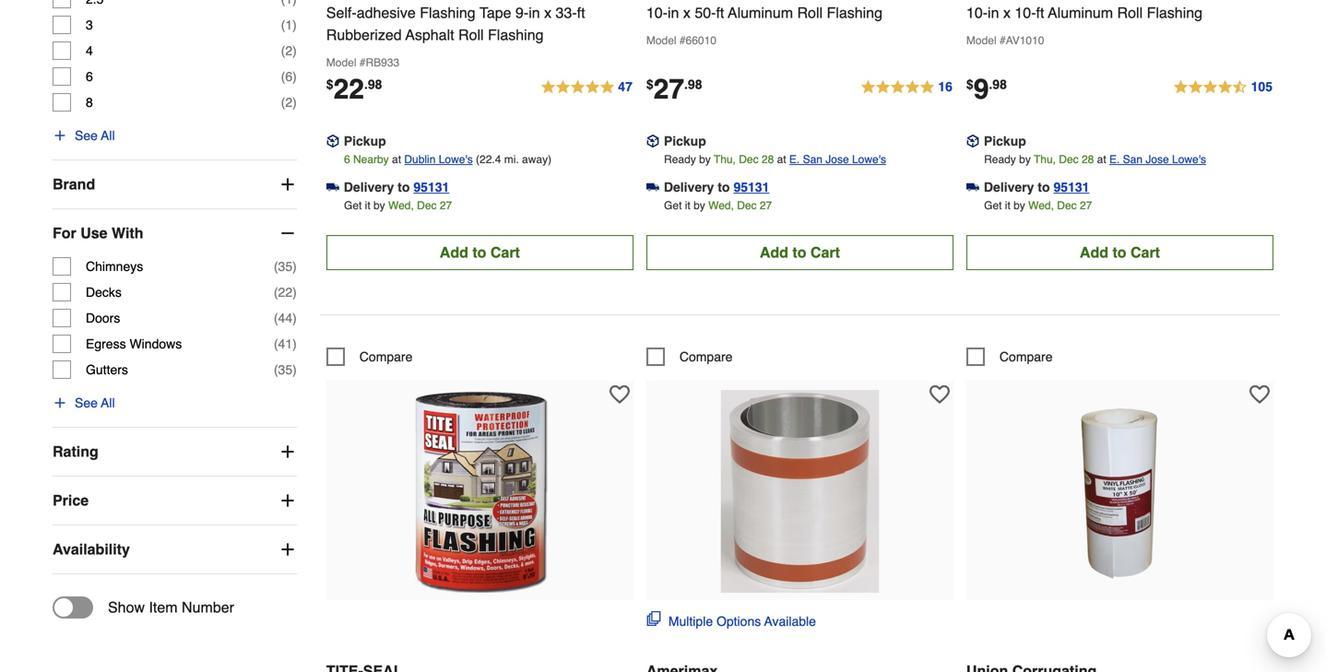 Task type: vqa. For each thing, say whether or not it's contained in the screenshot.
Thu,
yes



Task type: locate. For each thing, give the bounding box(es) containing it.
( for 3
[[281, 18, 285, 32]]

1 vertical spatial all
[[101, 396, 115, 411]]

1 horizontal spatial wed,
[[709, 199, 734, 212]]

show
[[108, 599, 145, 616]]

6 left nearby
[[344, 153, 350, 166]]

2 horizontal spatial 6
[[344, 153, 350, 166]]

pickup for pickup image in the top right of the page
[[984, 134, 1027, 148]]

2 95131 button from the left
[[734, 178, 770, 196]]

get it by wed, dec 27 for pickup image in the top right of the page 95131 button
[[984, 199, 1093, 212]]

1 horizontal spatial #
[[680, 34, 686, 47]]

$ for 22
[[326, 77, 334, 92]]

ft right 9-
[[577, 4, 585, 21]]

2 thu, from the left
[[1034, 153, 1056, 166]]

1 ( 35 ) from the top
[[274, 259, 297, 274]]

) down ( 1 )
[[293, 43, 297, 58]]

1 5 stars image from the left
[[540, 76, 634, 99]]

in inside self-adhesive flashing tape 9-in x 33-ft rubberized asphalt roll flashing
[[529, 4, 540, 21]]

pickup right pickup image in the top right of the page
[[984, 134, 1027, 148]]

$
[[326, 77, 334, 92], [647, 77, 654, 92], [967, 77, 974, 92]]

6 up "8"
[[86, 69, 93, 84]]

1 .98 from the left
[[364, 77, 382, 92]]

by
[[699, 153, 711, 166], [1020, 153, 1031, 166], [374, 199, 385, 212], [694, 199, 705, 212], [1014, 199, 1026, 212]]

2 2 from the top
[[285, 95, 293, 110]]

1 95131 from the left
[[414, 180, 450, 195]]

6 ) from the top
[[293, 285, 297, 300]]

) for doors
[[293, 311, 297, 326]]

95131 button
[[414, 178, 450, 196], [734, 178, 770, 196], [1054, 178, 1090, 196]]

1 28 from the left
[[762, 153, 774, 166]]

see down gutters
[[75, 396, 98, 411]]

( 35 ) for gutters
[[274, 363, 297, 377]]

compare inside 3359584 'element'
[[1000, 350, 1053, 364]]

2 aluminum from the left
[[1048, 4, 1114, 21]]

0 horizontal spatial model
[[326, 56, 357, 69]]

2 horizontal spatial 10-
[[1015, 4, 1036, 21]]

add for 1st add to cart button
[[440, 244, 469, 261]]

pickup image for 6 nearby
[[326, 135, 339, 148]]

22 up ( 44 )
[[278, 285, 293, 300]]

2 see from the top
[[75, 396, 98, 411]]

san for pickup image in the top right of the page 95131 button
[[1123, 153, 1143, 166]]

0 horizontal spatial $
[[326, 77, 334, 92]]

it
[[365, 199, 371, 212], [685, 199, 691, 212], [1005, 199, 1011, 212]]

( 6 )
[[281, 69, 297, 84]]

get it by wed, dec 27
[[344, 199, 452, 212], [664, 199, 772, 212], [984, 199, 1093, 212]]

$ inside the $ 27 .98
[[647, 77, 654, 92]]

0 horizontal spatial it
[[365, 199, 371, 212]]

1 horizontal spatial get
[[664, 199, 682, 212]]

at for pickup icon for ready by
[[777, 153, 787, 166]]

x left 50-
[[683, 4, 691, 21]]

1 horizontal spatial roll
[[798, 4, 823, 21]]

0 vertical spatial see all button
[[53, 126, 115, 145]]

2 ( 35 ) from the top
[[274, 363, 297, 377]]

0 horizontal spatial in
[[529, 4, 540, 21]]

amerimax 6-in x 10-ft galvanized steel roll flashing 6-in x 10-ft galvanized steel roll flashing image
[[699, 390, 902, 593]]

2 e. from the left
[[1110, 153, 1120, 166]]

1 pickup from the left
[[344, 134, 386, 148]]

plus image for rating
[[278, 443, 297, 461]]

3 lowe's from the left
[[1173, 153, 1207, 166]]

# up the actual price $27.98 element
[[680, 34, 686, 47]]

pickup image down actual price $22.98 element in the left top of the page
[[326, 135, 339, 148]]

2 down ( 6 )
[[285, 95, 293, 110]]

delivery for pickup icon associated with 6 nearby
[[344, 180, 394, 195]]

$ down model # rb933
[[326, 77, 334, 92]]

2 get from the left
[[664, 199, 682, 212]]

model left the av1010
[[967, 34, 997, 47]]

compare inside 50012452 'element'
[[360, 350, 413, 364]]

0 horizontal spatial ft
[[577, 4, 585, 21]]

2 horizontal spatial roll
[[1118, 4, 1143, 21]]

1 $ from the left
[[326, 77, 334, 92]]

0 horizontal spatial get it by wed, dec 27
[[344, 199, 452, 212]]

delivery for pickup image in the top right of the page
[[984, 180, 1035, 195]]

2 horizontal spatial $
[[967, 77, 974, 92]]

1 horizontal spatial .98
[[685, 77, 702, 92]]

in for 10-in x 50-ft aluminum roll flashing
[[668, 4, 679, 21]]

1 e. san jose lowe's button from the left
[[790, 150, 886, 169]]

2 e. san jose lowe's button from the left
[[1110, 150, 1207, 169]]

10- up model # av1010
[[967, 4, 988, 21]]

3 ft from the left
[[1036, 4, 1045, 21]]

pickup for pickup icon for ready by
[[664, 134, 706, 148]]

see
[[75, 128, 98, 143], [75, 396, 98, 411]]

# up $ 22 .98
[[360, 56, 366, 69]]

delivery to 95131
[[344, 180, 450, 195], [664, 180, 770, 195], [984, 180, 1090, 195]]

availability button
[[53, 526, 297, 574]]

2 28 from the left
[[1082, 153, 1094, 166]]

model up $ 22 .98
[[326, 56, 357, 69]]

3 compare from the left
[[1000, 350, 1053, 364]]

50012452 element
[[326, 348, 413, 366]]

2 in from the left
[[668, 4, 679, 21]]

multiple options available
[[669, 614, 816, 629]]

ft inside 10-in x 50-ft aluminum roll flashing link
[[716, 4, 724, 21]]

.98 down rb933
[[364, 77, 382, 92]]

see for gutters
[[75, 396, 98, 411]]

1 horizontal spatial $
[[647, 77, 654, 92]]

4
[[86, 43, 93, 58]]

in inside 10-in x 50-ft aluminum roll flashing link
[[668, 4, 679, 21]]

see all down "8"
[[75, 128, 115, 143]]

2 horizontal spatial pickup
[[984, 134, 1027, 148]]

ready down the actual price $27.98 element
[[664, 153, 696, 166]]

compare for 50012452 'element'
[[360, 350, 413, 364]]

rating button
[[53, 428, 297, 476]]

san for 95131 button related to pickup icon for ready by
[[803, 153, 823, 166]]

pickup
[[344, 134, 386, 148], [664, 134, 706, 148], [984, 134, 1027, 148]]

1 e. from the left
[[790, 153, 800, 166]]

roll
[[798, 4, 823, 21], [1118, 4, 1143, 21], [459, 26, 484, 43]]

0 horizontal spatial san
[[803, 153, 823, 166]]

options
[[717, 614, 761, 629]]

1 horizontal spatial e. san jose lowe's button
[[1110, 150, 1207, 169]]

2 vertical spatial plus image
[[278, 541, 297, 559]]

( up "( 22 )"
[[274, 259, 278, 274]]

all up brand button
[[101, 128, 115, 143]]

2 horizontal spatial truck filled image
[[967, 181, 980, 194]]

2 ready from the left
[[984, 153, 1016, 166]]

roll for 10-in x 50-ft aluminum roll flashing
[[798, 4, 823, 21]]

3 truck filled image from the left
[[967, 181, 980, 194]]

model left 66010
[[647, 34, 677, 47]]

( 44 )
[[274, 311, 297, 326]]

2 $ from the left
[[647, 77, 654, 92]]

ft inside 10-in x 10-ft aluminum roll flashing link
[[1036, 4, 1045, 21]]

1 horizontal spatial 95131 button
[[734, 178, 770, 196]]

compare inside 3020245 element
[[680, 350, 733, 364]]

) down 41
[[293, 363, 297, 377]]

2 35 from the top
[[278, 363, 293, 377]]

2 ft from the left
[[716, 4, 724, 21]]

2
[[285, 43, 293, 58], [285, 95, 293, 110]]

# for self-adhesive flashing tape 9-in x 33-ft rubberized asphalt roll flashing
[[360, 56, 366, 69]]

0 horizontal spatial pickup
[[344, 134, 386, 148]]

1 horizontal spatial add
[[760, 244, 789, 261]]

2 see all from the top
[[75, 396, 115, 411]]

0 horizontal spatial 28
[[762, 153, 774, 166]]

add to cart for second add to cart button from the left
[[760, 244, 840, 261]]

dec for 95131 button related to pickup icon for ready by
[[737, 199, 757, 212]]

1 truck filled image from the left
[[326, 181, 339, 194]]

28 for pickup image in the top right of the page
[[1082, 153, 1094, 166]]

2 horizontal spatial add to cart button
[[967, 235, 1274, 270]]

1 2 from the top
[[285, 43, 293, 58]]

0 horizontal spatial pickup image
[[326, 135, 339, 148]]

2 add to cart from the left
[[760, 244, 840, 261]]

pickup down the actual price $27.98 element
[[664, 134, 706, 148]]

1 ft from the left
[[577, 4, 585, 21]]

0 horizontal spatial e. san jose lowe's button
[[790, 150, 886, 169]]

cart
[[491, 244, 520, 261], [811, 244, 840, 261], [1131, 244, 1161, 261]]

see all
[[75, 128, 115, 143], [75, 396, 115, 411]]

2 get it by wed, dec 27 from the left
[[664, 199, 772, 212]]

0 horizontal spatial ready
[[664, 153, 696, 166]]

1 vertical spatial plus image
[[53, 396, 67, 411]]

ready down $ 9 .98
[[984, 153, 1016, 166]]

1 wed, from the left
[[388, 199, 414, 212]]

9 ) from the top
[[293, 363, 297, 377]]

( down ( 1 )
[[281, 43, 285, 58]]

0 horizontal spatial ready by thu, dec 28 at e. san jose lowe's
[[664, 153, 886, 166]]

10-
[[647, 4, 668, 21], [967, 4, 988, 21], [1015, 4, 1036, 21]]

2 horizontal spatial add to cart
[[1080, 244, 1161, 261]]

in up model # av1010
[[988, 4, 1000, 21]]

3 pickup from the left
[[984, 134, 1027, 148]]

16 button
[[860, 76, 954, 99]]

# up $ 9 .98
[[1000, 34, 1006, 47]]

plus image inside availability button
[[278, 541, 297, 559]]

all for gutters
[[101, 396, 115, 411]]

( 2 ) down ( 6 )
[[281, 95, 297, 110]]

) down ( 6 )
[[293, 95, 297, 110]]

5 stars image down the 33-
[[540, 76, 634, 99]]

( 35 ) up "( 22 )"
[[274, 259, 297, 274]]

3 $ from the left
[[967, 77, 974, 92]]

2 10- from the left
[[967, 4, 988, 21]]

2 horizontal spatial cart
[[1131, 244, 1161, 261]]

( 2 )
[[281, 43, 297, 58], [281, 95, 297, 110]]

by for pickup icon for ready by
[[694, 199, 705, 212]]

lowe's down 4.5 stars image
[[1173, 153, 1207, 166]]

1 vertical spatial see
[[75, 396, 98, 411]]

5 stars image left 9
[[860, 76, 954, 99]]

5 stars image for 27
[[860, 76, 954, 99]]

1 35 from the top
[[278, 259, 293, 274]]

27
[[654, 73, 685, 105], [440, 199, 452, 212], [760, 199, 772, 212], [1080, 199, 1093, 212]]

delivery to 95131 for pickup image in the top right of the page 95131 button
[[984, 180, 1090, 195]]

add to cart
[[440, 244, 520, 261], [760, 244, 840, 261], [1080, 244, 1161, 261]]

x for 10-in x 50-ft aluminum roll flashing
[[683, 4, 691, 21]]

ft up 66010
[[716, 4, 724, 21]]

2 x from the left
[[683, 4, 691, 21]]

flashing down 9-
[[488, 26, 544, 43]]

2 down ( 1 )
[[285, 43, 293, 58]]

in left the 33-
[[529, 4, 540, 21]]

self-adhesive flashing tape 9-in x 33-ft rubberized asphalt roll flashing
[[326, 4, 585, 43]]

for
[[53, 225, 76, 242]]

1 vertical spatial plus image
[[278, 492, 297, 510]]

0 horizontal spatial add to cart button
[[326, 235, 634, 270]]

1 aluminum from the left
[[728, 4, 793, 21]]

3 add to cart from the left
[[1080, 244, 1161, 261]]

0 horizontal spatial cart
[[491, 244, 520, 261]]

1 cart from the left
[[491, 244, 520, 261]]

price button
[[53, 477, 297, 525]]

1 horizontal spatial ready
[[984, 153, 1016, 166]]

1 vertical spatial ( 35 )
[[274, 363, 297, 377]]

35 down 41
[[278, 363, 293, 377]]

compare
[[360, 350, 413, 364], [680, 350, 733, 364], [1000, 350, 1053, 364]]

add for second add to cart button from the left
[[760, 244, 789, 261]]

1 95131 button from the left
[[414, 178, 450, 196]]

heart outline image
[[610, 385, 630, 405], [1250, 385, 1270, 405]]

1 horizontal spatial add to cart
[[760, 244, 840, 261]]

in up model # 66010
[[668, 4, 679, 21]]

model
[[647, 34, 677, 47], [967, 34, 997, 47], [326, 56, 357, 69]]

1 ready by thu, dec 28 at e. san jose lowe's from the left
[[664, 153, 886, 166]]

3 95131 button from the left
[[1054, 178, 1090, 196]]

truck filled image
[[326, 181, 339, 194], [647, 181, 659, 194], [967, 181, 980, 194]]

2 delivery from the left
[[664, 180, 714, 195]]

2 ) from the top
[[293, 43, 297, 58]]

( up ( 6 )
[[281, 18, 285, 32]]

) for decks
[[293, 285, 297, 300]]

tite-seal all purpose flashing 9-in x 50-ft rubberized asphalt roll flashing image
[[379, 390, 581, 593]]

5 stars image containing 47
[[540, 76, 634, 99]]

( down ( 6 )
[[281, 95, 285, 110]]

3 in from the left
[[988, 4, 1000, 21]]

1 horizontal spatial 22
[[334, 73, 364, 105]]

it for 95131 button associated with pickup icon associated with 6 nearby
[[365, 199, 371, 212]]

( up ( 44 )
[[274, 285, 278, 300]]

delivery
[[344, 180, 394, 195], [664, 180, 714, 195], [984, 180, 1035, 195]]

see down "8"
[[75, 128, 98, 143]]

35 up "( 22 )"
[[278, 259, 293, 274]]

3 ) from the top
[[293, 69, 297, 84]]

0 horizontal spatial lowe's
[[439, 153, 473, 166]]

all down gutters
[[101, 396, 115, 411]]

6 nearby at dublin lowe's (22.4 mi. away)
[[344, 153, 552, 166]]

1 horizontal spatial 28
[[1082, 153, 1094, 166]]

) up 41
[[293, 311, 297, 326]]

3 delivery from the left
[[984, 180, 1035, 195]]

0 horizontal spatial aluminum
[[728, 4, 793, 21]]

see all button down "8"
[[53, 126, 115, 145]]

aluminum for 50-
[[728, 4, 793, 21]]

6 down 1
[[285, 69, 293, 84]]

.98 inside the $ 27 .98
[[685, 77, 702, 92]]

1 ) from the top
[[293, 18, 297, 32]]

10- up the av1010
[[1015, 4, 1036, 21]]

0 vertical spatial all
[[101, 128, 115, 143]]

10-in x 50-ft aluminum roll flashing
[[647, 4, 883, 21]]

) for 8
[[293, 95, 297, 110]]

1 add from the left
[[440, 244, 469, 261]]

plus image inside brand button
[[278, 175, 297, 194]]

chimneys
[[86, 259, 143, 274]]

1 compare from the left
[[360, 350, 413, 364]]

( 2 ) for 4
[[281, 43, 297, 58]]

1 horizontal spatial heart outline image
[[1250, 385, 1270, 405]]

1 horizontal spatial 10-
[[967, 4, 988, 21]]

in
[[529, 4, 540, 21], [668, 4, 679, 21], [988, 4, 1000, 21]]

see all button
[[53, 126, 115, 145], [53, 394, 115, 412]]

1 horizontal spatial 95131
[[734, 180, 770, 195]]

2 horizontal spatial lowe's
[[1173, 153, 1207, 166]]

roll for 10-in x 10-ft aluminum roll flashing
[[1118, 4, 1143, 21]]

.98 inside $ 9 .98
[[989, 77, 1007, 92]]

plus image
[[278, 175, 297, 194], [53, 396, 67, 411], [278, 443, 297, 461]]

pickup image down the actual price $27.98 element
[[647, 135, 659, 148]]

)
[[293, 18, 297, 32], [293, 43, 297, 58], [293, 69, 297, 84], [293, 95, 297, 110], [293, 259, 297, 274], [293, 285, 297, 300], [293, 311, 297, 326], [293, 337, 297, 352], [293, 363, 297, 377]]

$ inside $ 22 .98
[[326, 77, 334, 92]]

) up "( 22 )"
[[293, 259, 297, 274]]

2 san from the left
[[1123, 153, 1143, 166]]

pickup image
[[326, 135, 339, 148], [647, 135, 659, 148]]

wed,
[[388, 199, 414, 212], [709, 199, 734, 212], [1029, 199, 1054, 212]]

2 cart from the left
[[811, 244, 840, 261]]

.98 for 9
[[989, 77, 1007, 92]]

1 in from the left
[[529, 4, 540, 21]]

0 vertical spatial ( 35 )
[[274, 259, 297, 274]]

95131 for 95131 button associated with pickup icon associated with 6 nearby
[[414, 180, 450, 195]]

flashing
[[420, 4, 476, 21], [827, 4, 883, 21], [1147, 4, 1203, 21], [488, 26, 544, 43]]

( 35 ) down 41
[[274, 363, 297, 377]]

1 x from the left
[[544, 4, 552, 21]]

see all for gutters
[[75, 396, 115, 411]]

1 it from the left
[[365, 199, 371, 212]]

x up model # av1010
[[1004, 4, 1011, 21]]

) for 3
[[293, 18, 297, 32]]

1 thu, from the left
[[714, 153, 736, 166]]

2 horizontal spatial compare
[[1000, 350, 1053, 364]]

2 95131 from the left
[[734, 180, 770, 195]]

pickup image
[[967, 135, 980, 148]]

$ right 16
[[967, 77, 974, 92]]

ready
[[664, 153, 696, 166], [984, 153, 1016, 166]]

ft up the av1010
[[1036, 4, 1045, 21]]

1 add to cart from the left
[[440, 244, 520, 261]]

0 horizontal spatial heart outline image
[[610, 385, 630, 405]]

8
[[86, 95, 93, 110]]

( for 8
[[281, 95, 285, 110]]

1 san from the left
[[803, 153, 823, 166]]

2 horizontal spatial get it by wed, dec 27
[[984, 199, 1093, 212]]

1 horizontal spatial ready by thu, dec 28 at e. san jose lowe's
[[984, 153, 1207, 166]]

add to cart for 1st add to cart button from the right
[[1080, 244, 1161, 261]]

add to cart button
[[326, 235, 634, 270], [647, 235, 954, 270], [967, 235, 1274, 270]]

jose
[[826, 153, 849, 166], [1146, 153, 1169, 166]]

delivery to 95131 for 95131 button associated with pickup icon associated with 6 nearby
[[344, 180, 450, 195]]

0 horizontal spatial roll
[[459, 26, 484, 43]]

#
[[680, 34, 686, 47], [1000, 34, 1006, 47], [360, 56, 366, 69]]

1 vertical spatial 35
[[278, 363, 293, 377]]

( down ( 44 )
[[274, 337, 278, 352]]

to
[[398, 180, 410, 195], [718, 180, 730, 195], [1038, 180, 1050, 195], [473, 244, 487, 261], [793, 244, 807, 261], [1113, 244, 1127, 261]]

95131 for 95131 button related to pickup icon for ready by
[[734, 180, 770, 195]]

ft inside self-adhesive flashing tape 9-in x 33-ft rubberized asphalt roll flashing
[[577, 4, 585, 21]]

) up ( 44 )
[[293, 285, 297, 300]]

( 2 ) down ( 1 )
[[281, 43, 297, 58]]

add
[[440, 244, 469, 261], [760, 244, 789, 261], [1080, 244, 1109, 261]]

cart for second add to cart button from the left
[[811, 244, 840, 261]]

1 horizontal spatial delivery
[[664, 180, 714, 195]]

1 pickup image from the left
[[326, 135, 339, 148]]

add for 1st add to cart button from the right
[[1080, 244, 1109, 261]]

( for chimneys
[[274, 259, 278, 274]]

2 lowe's from the left
[[852, 153, 886, 166]]

1 delivery to 95131 from the left
[[344, 180, 450, 195]]

2 add from the left
[[760, 244, 789, 261]]

5 stars image containing 16
[[860, 76, 954, 99]]

2 horizontal spatial model
[[967, 34, 997, 47]]

nearby
[[353, 153, 389, 166]]

95131 for pickup image in the top right of the page 95131 button
[[1054, 180, 1090, 195]]

1 horizontal spatial 5 stars image
[[860, 76, 954, 99]]

3 x from the left
[[1004, 4, 1011, 21]]

see all button down gutters
[[53, 394, 115, 412]]

5 stars image
[[540, 76, 634, 99], [860, 76, 954, 99]]

3 cart from the left
[[1131, 244, 1161, 261]]

1 horizontal spatial e.
[[1110, 153, 1120, 166]]

thu, for 95131 button related to pickup icon for ready by
[[714, 153, 736, 166]]

plus image
[[53, 128, 67, 143], [278, 492, 297, 510], [278, 541, 297, 559]]

lowe's left (22.4
[[439, 153, 473, 166]]

get for pickup icon associated with 6 nearby
[[344, 199, 362, 212]]

( 35 ) for chimneys
[[274, 259, 297, 274]]

.98 down 66010
[[685, 77, 702, 92]]

plus image inside price button
[[278, 492, 297, 510]]

10- for 10-in x 50-ft aluminum roll flashing
[[647, 4, 668, 21]]

2 horizontal spatial 95131 button
[[1054, 178, 1090, 196]]

0 horizontal spatial get
[[344, 199, 362, 212]]

) for egress windows
[[293, 337, 297, 352]]

3 get from the left
[[984, 199, 1002, 212]]

0 horizontal spatial .98
[[364, 77, 382, 92]]

x
[[544, 4, 552, 21], [683, 4, 691, 21], [1004, 4, 1011, 21]]

5 stars image for 22
[[540, 76, 634, 99]]

2 ( 2 ) from the top
[[281, 95, 297, 110]]

.98 down model # av1010
[[989, 77, 1007, 92]]

at for pickup image in the top right of the page
[[1097, 153, 1107, 166]]

3 95131 from the left
[[1054, 180, 1090, 195]]

1 delivery from the left
[[344, 180, 394, 195]]

see all down gutters
[[75, 396, 115, 411]]

1 all from the top
[[101, 128, 115, 143]]

number
[[182, 599, 234, 616]]

cart for 1st add to cart button
[[491, 244, 520, 261]]

$ right 47
[[647, 77, 654, 92]]

lowe's down 16 button
[[852, 153, 886, 166]]

4 ) from the top
[[293, 95, 297, 110]]

3 add from the left
[[1080, 244, 1109, 261]]

( down 41
[[274, 363, 278, 377]]

0 horizontal spatial 5 stars image
[[540, 76, 634, 99]]

3 at from the left
[[1097, 153, 1107, 166]]

ready by thu, dec 28 at e. san jose lowe's
[[664, 153, 886, 166], [984, 153, 1207, 166]]

) left self-
[[293, 18, 297, 32]]

2 horizontal spatial at
[[1097, 153, 1107, 166]]

1 vertical spatial 22
[[278, 285, 293, 300]]

10- for 10-in x 10-ft aluminum roll flashing
[[967, 4, 988, 21]]

1 vertical spatial ( 2 )
[[281, 95, 297, 110]]

1 heart outline image from the left
[[610, 385, 630, 405]]

2 at from the left
[[777, 153, 787, 166]]

at
[[392, 153, 401, 166], [777, 153, 787, 166], [1097, 153, 1107, 166]]

get
[[344, 199, 362, 212], [664, 199, 682, 212], [984, 199, 1002, 212]]

1 horizontal spatial add to cart button
[[647, 235, 954, 270]]

0 horizontal spatial delivery
[[344, 180, 394, 195]]

ft
[[577, 4, 585, 21], [716, 4, 724, 21], [1036, 4, 1045, 21]]

.98 inside $ 22 .98
[[364, 77, 382, 92]]

1 horizontal spatial ft
[[716, 4, 724, 21]]

0 horizontal spatial 6
[[86, 69, 93, 84]]

1 horizontal spatial truck filled image
[[647, 181, 659, 194]]

5 ) from the top
[[293, 259, 297, 274]]

2 horizontal spatial x
[[1004, 4, 1011, 21]]

6 for 6 nearby at dublin lowe's (22.4 mi. away)
[[344, 153, 350, 166]]

cart for 1st add to cart button from the right
[[1131, 244, 1161, 261]]

1 horizontal spatial get it by wed, dec 27
[[664, 199, 772, 212]]

gutters
[[86, 363, 128, 377]]

2 see all button from the top
[[53, 394, 115, 412]]

pickup for pickup icon associated with 6 nearby
[[344, 134, 386, 148]]

0 horizontal spatial delivery to 95131
[[344, 180, 450, 195]]

0 horizontal spatial add to cart
[[440, 244, 520, 261]]

0 horizontal spatial wed,
[[388, 199, 414, 212]]

2 compare from the left
[[680, 350, 733, 364]]

$ for 27
[[647, 77, 654, 92]]

$ inside $ 9 .98
[[967, 77, 974, 92]]

see all button for gutters
[[53, 394, 115, 412]]

2 horizontal spatial 95131
[[1054, 180, 1090, 195]]

1 10- from the left
[[647, 4, 668, 21]]

0 horizontal spatial #
[[360, 56, 366, 69]]

22
[[334, 73, 364, 105], [278, 285, 293, 300]]

it for pickup image in the top right of the page 95131 button
[[1005, 199, 1011, 212]]

2 for 8
[[285, 95, 293, 110]]

2 horizontal spatial .98
[[989, 77, 1007, 92]]

( down 1
[[281, 69, 285, 84]]

2 horizontal spatial ft
[[1036, 4, 1045, 21]]

10- up model # 66010
[[647, 4, 668, 21]]

1 add to cart button from the left
[[326, 235, 634, 270]]

delivery for pickup icon for ready by
[[664, 180, 714, 195]]

mi.
[[504, 153, 519, 166]]

2 pickup image from the left
[[647, 135, 659, 148]]

1 horizontal spatial jose
[[1146, 153, 1169, 166]]

0 horizontal spatial add
[[440, 244, 469, 261]]

0 horizontal spatial e.
[[790, 153, 800, 166]]

2 horizontal spatial wed,
[[1029, 199, 1054, 212]]

1 ( 2 ) from the top
[[281, 43, 297, 58]]

1 get it by wed, dec 27 from the left
[[344, 199, 452, 212]]

2 pickup from the left
[[664, 134, 706, 148]]

0 horizontal spatial x
[[544, 4, 552, 21]]

0 horizontal spatial truck filled image
[[326, 181, 339, 194]]

(
[[281, 18, 285, 32], [281, 43, 285, 58], [281, 69, 285, 84], [281, 95, 285, 110], [274, 259, 278, 274], [274, 285, 278, 300], [274, 311, 278, 326], [274, 337, 278, 352], [274, 363, 278, 377]]

) down ( 44 )
[[293, 337, 297, 352]]

35 for chimneys
[[278, 259, 293, 274]]

1 get from the left
[[344, 199, 362, 212]]

0 horizontal spatial jose
[[826, 153, 849, 166]]

7 ) from the top
[[293, 311, 297, 326]]

dec
[[739, 153, 759, 166], [1059, 153, 1079, 166], [417, 199, 437, 212], [737, 199, 757, 212], [1057, 199, 1077, 212]]

aluminum
[[728, 4, 793, 21], [1048, 4, 1114, 21]]

22 down model # rb933
[[334, 73, 364, 105]]

) down 1
[[293, 69, 297, 84]]

lowe's
[[439, 153, 473, 166], [852, 153, 886, 166], [1173, 153, 1207, 166]]

1 horizontal spatial model
[[647, 34, 677, 47]]

x left the 33-
[[544, 4, 552, 21]]

1 horizontal spatial thu,
[[1034, 153, 1056, 166]]

2 truck filled image from the left
[[647, 181, 659, 194]]

plus image inside rating button
[[278, 443, 297, 461]]

8 ) from the top
[[293, 337, 297, 352]]

1 horizontal spatial pickup
[[664, 134, 706, 148]]

( up 41
[[274, 311, 278, 326]]

2 horizontal spatial add
[[1080, 244, 1109, 261]]

pickup up nearby
[[344, 134, 386, 148]]

item
[[149, 599, 178, 616]]

1 horizontal spatial at
[[777, 153, 787, 166]]

1 vertical spatial see all button
[[53, 394, 115, 412]]

2 horizontal spatial #
[[1000, 34, 1006, 47]]

model for 10-in x 10-ft aluminum roll flashing
[[967, 34, 997, 47]]

in inside 10-in x 10-ft aluminum roll flashing link
[[988, 4, 1000, 21]]

0 horizontal spatial at
[[392, 153, 401, 166]]

3 .98 from the left
[[989, 77, 1007, 92]]

1 horizontal spatial x
[[683, 4, 691, 21]]



Task type: describe. For each thing, give the bounding box(es) containing it.
( for 6
[[281, 69, 285, 84]]

heart outline image
[[930, 385, 950, 405]]

egress
[[86, 337, 126, 352]]

41
[[278, 337, 293, 352]]

ready by thu, dec 28 at e. san jose lowe's for 95131 button related to pickup icon for ready by
[[664, 153, 886, 166]]

egress windows
[[86, 337, 182, 352]]

brand button
[[53, 161, 297, 209]]

dublin lowe's button
[[404, 150, 473, 169]]

) for chimneys
[[293, 259, 297, 274]]

$ 22 .98
[[326, 73, 382, 105]]

1 at from the left
[[392, 153, 401, 166]]

( 22 )
[[274, 285, 297, 300]]

union corrugating 10-in x 50-ft vinyl roll flashing image
[[1019, 390, 1222, 593]]

by for pickup image in the top right of the page
[[1014, 199, 1026, 212]]

( for gutters
[[274, 363, 278, 377]]

(22.4
[[476, 153, 501, 166]]

thu, for pickup image in the top right of the page 95131 button
[[1034, 153, 1056, 166]]

10-in x 10-ft aluminum roll flashing link
[[967, 0, 1274, 24]]

get for pickup image in the top right of the page
[[984, 199, 1002, 212]]

plus image for price
[[278, 492, 297, 510]]

4.5 stars image
[[1173, 76, 1274, 99]]

( 41 )
[[274, 337, 297, 352]]

2 add to cart button from the left
[[647, 235, 954, 270]]

flashing up 4.5 stars image
[[1147, 4, 1203, 21]]

minus image
[[278, 224, 297, 243]]

33-
[[556, 4, 577, 21]]

truck filled image for pickup image in the top right of the page
[[967, 181, 980, 194]]

2 for 4
[[285, 43, 293, 58]]

multiple
[[669, 614, 713, 629]]

1
[[285, 18, 293, 32]]

) for 4
[[293, 43, 297, 58]]

price
[[53, 492, 89, 509]]

ft for 10-in x 50-ft aluminum roll flashing
[[716, 4, 724, 21]]

actual price $27.98 element
[[647, 73, 702, 105]]

0 vertical spatial plus image
[[53, 128, 67, 143]]

in for 10-in x 10-ft aluminum roll flashing
[[988, 4, 1000, 21]]

brand
[[53, 176, 95, 193]]

for use with button
[[53, 209, 297, 257]]

rb933
[[366, 56, 400, 69]]

aluminum for 10-
[[1048, 4, 1114, 21]]

47
[[618, 79, 633, 94]]

decks
[[86, 285, 122, 300]]

95131 button for pickup image in the top right of the page
[[1054, 178, 1090, 196]]

model # 66010
[[647, 34, 717, 47]]

95131 button for pickup icon for ready by
[[734, 178, 770, 196]]

105 button
[[1173, 76, 1274, 99]]

( 1 )
[[281, 18, 297, 32]]

plus image for brand
[[278, 175, 297, 194]]

lowe's for pickup icon for ready by
[[852, 153, 886, 166]]

9
[[974, 73, 989, 105]]

flashing up asphalt
[[420, 4, 476, 21]]

av1010
[[1006, 34, 1045, 47]]

show item number
[[108, 599, 234, 616]]

get it by wed, dec 27 for 95131 button associated with pickup icon associated with 6 nearby
[[344, 199, 452, 212]]

dec for pickup image in the top right of the page 95131 button
[[1057, 199, 1077, 212]]

$ 27 .98
[[647, 73, 702, 105]]

10-in x 50-ft aluminum roll flashing link
[[647, 0, 954, 24]]

it for 95131 button related to pickup icon for ready by
[[685, 199, 691, 212]]

plus image for availability
[[278, 541, 297, 559]]

self-adhesive flashing tape 9-in x 33-ft rubberized asphalt roll flashing link
[[326, 0, 634, 46]]

see all for 8
[[75, 128, 115, 143]]

roll inside self-adhesive flashing tape 9-in x 33-ft rubberized asphalt roll flashing
[[459, 26, 484, 43]]

66010
[[686, 34, 717, 47]]

get it by wed, dec 27 for 95131 button related to pickup icon for ready by
[[664, 199, 772, 212]]

all for 8
[[101, 128, 115, 143]]

model for self-adhesive flashing tape 9-in x 33-ft rubberized asphalt roll flashing
[[326, 56, 357, 69]]

x for 10-in x 10-ft aluminum roll flashing
[[1004, 4, 1011, 21]]

# for 10-in x 10-ft aluminum roll flashing
[[1000, 34, 1006, 47]]

self-
[[326, 4, 357, 21]]

3
[[86, 18, 93, 32]]

availability
[[53, 541, 130, 558]]

28 for pickup icon for ready by
[[762, 153, 774, 166]]

tape
[[480, 4, 512, 21]]

22 for ( 22 )
[[278, 285, 293, 300]]

truck filled image for pickup icon associated with 6 nearby
[[326, 181, 339, 194]]

) for gutters
[[293, 363, 297, 377]]

( for 4
[[281, 43, 285, 58]]

rating
[[53, 443, 99, 460]]

model for 10-in x 50-ft aluminum roll flashing
[[647, 34, 677, 47]]

( for egress windows
[[274, 337, 278, 352]]

6 for 6
[[86, 69, 93, 84]]

use
[[80, 225, 108, 242]]

( 2 ) for 8
[[281, 95, 297, 110]]

27 for pickup icon associated with 6 nearby
[[440, 199, 452, 212]]

27 for pickup icon for ready by
[[760, 199, 772, 212]]

doors
[[86, 311, 120, 326]]

actual price $22.98 element
[[326, 73, 382, 105]]

actual price $9.98 element
[[967, 73, 1007, 105]]

1 lowe's from the left
[[439, 153, 473, 166]]

10-in x 10-ft aluminum roll flashing
[[967, 4, 1203, 21]]

lowe's for pickup image in the top right of the page
[[1173, 153, 1207, 166]]

model # rb933
[[326, 56, 400, 69]]

3 add to cart button from the left
[[967, 235, 1274, 270]]

.98 for 27
[[685, 77, 702, 92]]

$ 9 .98
[[967, 73, 1007, 105]]

for use with
[[53, 225, 143, 242]]

22 for $ 22 .98
[[334, 73, 364, 105]]

windows
[[130, 337, 182, 352]]

35 for gutters
[[278, 363, 293, 377]]

e. san jose lowe's button for 95131 button related to pickup icon for ready by
[[790, 150, 886, 169]]

9-
[[516, 4, 529, 21]]

pickup image for ready by
[[647, 135, 659, 148]]

( for doors
[[274, 311, 278, 326]]

available
[[765, 614, 816, 629]]

flashing up 16 button
[[827, 4, 883, 21]]

3020245 element
[[647, 348, 733, 366]]

dublin
[[404, 153, 436, 166]]

show item number element
[[53, 597, 234, 619]]

2 heart outline image from the left
[[1250, 385, 1270, 405]]

# for 10-in x 50-ft aluminum roll flashing
[[680, 34, 686, 47]]

27 for pickup image in the top right of the page
[[1080, 199, 1093, 212]]

95131 button for pickup icon associated with 6 nearby
[[414, 178, 450, 196]]

$ for 9
[[967, 77, 974, 92]]

get for pickup icon for ready by
[[664, 199, 682, 212]]

e. san jose lowe's button for pickup image in the top right of the page 95131 button
[[1110, 150, 1207, 169]]

.98 for 22
[[364, 77, 382, 92]]

( for decks
[[274, 285, 278, 300]]

3 wed, from the left
[[1029, 199, 1054, 212]]

see for 8
[[75, 128, 98, 143]]

16
[[939, 79, 953, 94]]

adhesive
[[357, 4, 416, 21]]

1 horizontal spatial 6
[[285, 69, 293, 84]]

with
[[112, 225, 143, 242]]

multiple options available link
[[647, 612, 816, 631]]

44
[[278, 311, 293, 326]]

model # av1010
[[967, 34, 1045, 47]]

x inside self-adhesive flashing tape 9-in x 33-ft rubberized asphalt roll flashing
[[544, 4, 552, 21]]

truck filled image for pickup icon for ready by
[[647, 181, 659, 194]]

rubberized
[[326, 26, 402, 43]]

see all button for 8
[[53, 126, 115, 145]]

3 10- from the left
[[1015, 4, 1036, 21]]

50-
[[695, 4, 716, 21]]

47 button
[[540, 76, 634, 99]]

3359584 element
[[967, 348, 1053, 366]]

105
[[1252, 79, 1273, 94]]

1 ready from the left
[[664, 153, 696, 166]]

) for 6
[[293, 69, 297, 84]]

by for pickup icon associated with 6 nearby
[[374, 199, 385, 212]]

asphalt
[[406, 26, 454, 43]]

away)
[[522, 153, 552, 166]]

2 wed, from the left
[[709, 199, 734, 212]]



